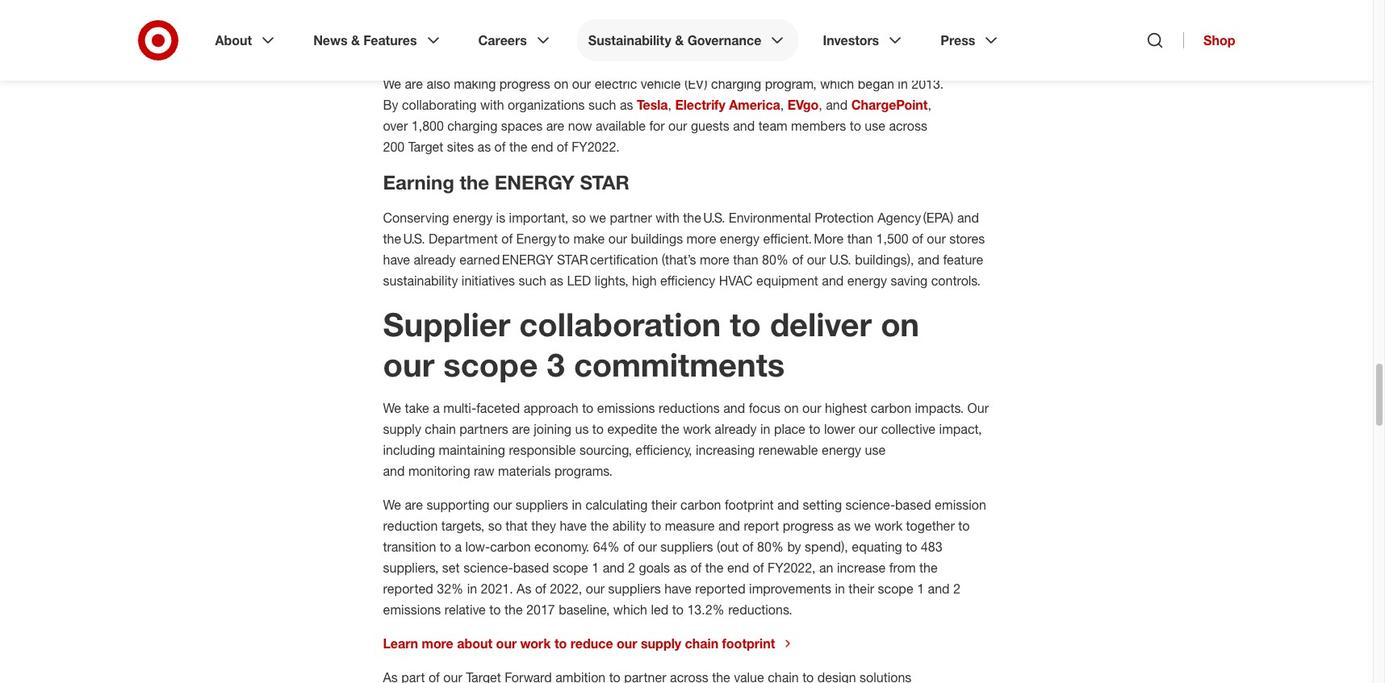 Task type: vqa. For each thing, say whether or not it's contained in the screenshot.
"forces."
no



Task type: describe. For each thing, give the bounding box(es) containing it.
2 vertical spatial work
[[520, 636, 551, 652]]

available
[[596, 118, 646, 134]]

2 vertical spatial which
[[614, 602, 648, 618]]

initiatives
[[462, 273, 515, 289]]

of right %
[[624, 539, 635, 556]]

measure and report progress as we work together to transition to a low-carbon economy.
[[383, 518, 970, 556]]

the inside the work already in place to lower our collective impact, including
[[661, 421, 680, 438]]

to up us
[[582, 400, 594, 417]]

of down spaces
[[495, 139, 506, 155]]

maintaining
[[439, 442, 505, 459]]

buildings
[[631, 231, 683, 247]]

'
[[688, 252, 690, 268]]

, inside , which includes an annual carbon footprint assessment of domestic transportation operations.
[[549, 0, 552, 16]]

2 reported from the left
[[696, 581, 746, 598]]

we are supporting our suppliers in calculating their carbon footprint and setting science-based emission reduction targets, so that they
[[383, 497, 987, 535]]

and up members
[[826, 97, 848, 113]]

of up earned energy
[[502, 231, 513, 247]]

3
[[547, 346, 565, 384]]

are inside our supply chain partners are joining us to
[[512, 421, 530, 438]]

learn more about our work to reduce our supply chain footprint
[[383, 636, 775, 652]]

footprint inside , which includes an annual carbon footprint assessment of domestic transportation operations.
[[749, 0, 798, 16]]

sites
[[447, 139, 474, 155]]

in inside the in their scope 1 and 2 emissions
[[835, 581, 845, 598]]

to left reduce on the bottom left of page
[[555, 636, 567, 652]]

our right the for
[[669, 118, 688, 134]]

are inside we are supporting our suppliers in calculating their carbon footprint and setting science-based emission reduction targets, so that they
[[405, 497, 423, 514]]

investors link
[[812, 19, 917, 61]]

1 horizontal spatial chain
[[685, 636, 719, 652]]

setting
[[803, 497, 842, 514]]

& for news
[[351, 32, 360, 48]]

impacts
[[915, 400, 961, 417]]

relative to the 2017 baseline, which led to 13.2% reductions .
[[445, 602, 793, 618]]

we for we are also making progress on our electric vehicle
[[383, 76, 401, 92]]

our up the baseline,
[[586, 581, 605, 598]]

focus
[[749, 400, 781, 417]]

have inside conserving energy is important, so we partner with the u.s. environmental protection agency (epa) and the u.s. department of energy to make our buildings more energy efficient. more than 1,500 of our stores have already earned energy star certification (
[[383, 252, 410, 268]]

together
[[906, 518, 955, 535]]

2 vertical spatial suppliers
[[609, 581, 661, 598]]

, up members
[[819, 97, 823, 113]]

star certification
[[557, 252, 658, 268]]

lower
[[824, 421, 856, 438]]

suppliers for (out
[[661, 539, 713, 556]]

which inside (ev) charging program, which began in 2013. by
[[821, 76, 855, 92]]

0 horizontal spatial the u.s.
[[383, 231, 425, 247]]

of down 64 % of our suppliers (out of 80% by spend)
[[691, 560, 702, 577]]

tesla
[[637, 97, 668, 113]]

1 vertical spatial based
[[513, 560, 549, 577]]

an inside goals as of the end of fy2022, an increase from the reported 32% in 2021
[[820, 560, 834, 577]]

partners
[[460, 421, 509, 438]]

, left evgo link
[[781, 97, 784, 113]]

0 horizontal spatial s
[[690, 252, 696, 268]]

charging for 1,800
[[448, 118, 498, 134]]

ability
[[613, 518, 646, 535]]

including
[[383, 442, 435, 459]]

transition
[[383, 539, 436, 556]]

in addition, we began offsetting our jet travel in 2019 through our ongoing partnership with arbor day foundation.
[[383, 21, 960, 58]]

0 vertical spatial scope
[[444, 346, 538, 384]]

target sites as of the end of fy2022.
[[408, 139, 620, 155]]

targets,
[[441, 518, 485, 535]]

began inside (ev) charging program, which began in 2013. by
[[858, 76, 895, 92]]

as inside goals as of the end of fy2022, an increase from the reported 32% in 2021
[[674, 560, 687, 577]]

press link
[[930, 19, 1013, 61]]

carbon up collective
[[871, 400, 912, 417]]

so inside we are supporting our suppliers in calculating their carbon footprint and setting science-based emission reduction targets, so that they
[[488, 518, 502, 535]]

of right (out
[[743, 539, 754, 556]]

our inside we are supporting our suppliers in calculating their carbon footprint and setting science-based emission reduction targets, so that they
[[493, 497, 512, 514]]

goals as of the end of fy2022, an increase from the reported 32% in 2021
[[383, 560, 938, 598]]

travel
[[762, 21, 793, 37]]

operations.
[[468, 21, 533, 37]]

we for and
[[855, 518, 871, 535]]

scope inside the in their scope 1 and 2 emissions
[[878, 581, 914, 598]]

to inside , equating to 483 suppliers,
[[906, 539, 918, 556]]

carbon inside , which includes an annual carbon footprint assessment of domestic transportation operations.
[[705, 0, 746, 16]]

we take a multi-faceted approach to emissions reduction s and focus on our highest carbon impacts .
[[383, 400, 968, 417]]

and down %
[[603, 560, 625, 577]]

make
[[574, 231, 605, 247]]

progress inside measure and report progress as we work together to transition to a low-carbon economy.
[[783, 518, 834, 535]]

1,800
[[412, 118, 444, 134]]

america
[[729, 97, 781, 113]]

1 vertical spatial .
[[510, 581, 513, 598]]

2 inside the in their scope 1 and 2 emissions
[[954, 581, 961, 598]]

to inside the work already in place to lower our collective impact, including
[[809, 421, 821, 438]]

spaces
[[501, 118, 543, 134]]

increase
[[837, 560, 886, 577]]

commitment
[[574, 346, 768, 384]]

and left focus
[[724, 400, 746, 417]]

sustainability
[[589, 32, 672, 48]]

2 vertical spatial s
[[714, 400, 720, 417]]

collaboration
[[520, 305, 721, 344]]

us
[[575, 421, 589, 438]]

%
[[608, 539, 620, 556]]

0 vertical spatial end
[[531, 139, 553, 155]]

about
[[215, 32, 252, 48]]

0 vertical spatial a
[[433, 400, 440, 417]]

and inside measure and report progress as we work together to transition to a low-carbon economy.
[[719, 518, 740, 535]]

, inside , equating to 483 suppliers,
[[845, 539, 849, 556]]

our down domestic
[[890, 21, 909, 37]]

sourcing,
[[580, 442, 632, 459]]

deliver on our
[[383, 305, 920, 384]]

energy to
[[516, 231, 570, 247]]

energy inside responsible sourcing, efficiency, increasing renewable energy use and
[[822, 442, 862, 459]]

that ' s
[[665, 252, 696, 268]]

star
[[580, 170, 630, 195]]

our left the electric
[[572, 76, 591, 92]]

1 horizontal spatial have
[[560, 518, 587, 535]]

news & features link
[[302, 19, 454, 61]]

now
[[568, 118, 592, 134]]

our up goals
[[638, 539, 657, 556]]

to inside guests and team members to use across 200
[[850, 118, 861, 134]]

suppliers for in
[[516, 497, 569, 514]]

programs.
[[555, 463, 613, 480]]

tesla link
[[637, 97, 668, 113]]

to down hvac
[[730, 305, 761, 344]]

in inside "in addition, we began offsetting our jet travel in 2019 through our ongoing partnership with arbor day foundation."
[[796, 21, 806, 37]]

0 vertical spatial 1
[[592, 560, 599, 577]]

collaborating
[[402, 97, 477, 113]]

2 vertical spatial more
[[422, 636, 454, 652]]

foundation.
[[542, 42, 610, 58]]

making
[[454, 76, 496, 92]]

features
[[364, 32, 417, 48]]

such inside more than 80% of our u.s. buildings), and feature sustainability initiatives such as led lights, high efficiency hvac equipment and energy saving controls.
[[519, 273, 547, 289]]

arbor
[[481, 42, 513, 58]]

members
[[791, 118, 846, 134]]

1 vertical spatial science-
[[464, 560, 513, 577]]

and inside responsible sourcing, efficiency, increasing renewable energy use and
[[383, 463, 405, 480]]

more inside more than 80% of our u.s. buildings), and feature sustainability initiatives such as led lights, high efficiency hvac equipment and energy saving controls.
[[700, 252, 730, 268]]

of down agency (epa)
[[913, 231, 924, 247]]

in inside we are supporting our suppliers in calculating their carbon footprint and setting science-based emission reduction targets, so that they
[[572, 497, 582, 514]]

of left fy2022,
[[753, 560, 764, 577]]

our
[[968, 400, 989, 417]]

faceted
[[477, 400, 520, 417]]

, which includes an annual carbon footprint assessment of domestic transportation operations.
[[383, 0, 943, 37]]

domestic
[[890, 0, 943, 16]]

measure
[[665, 518, 715, 535]]

to inside our supply chain partners are joining us to
[[593, 421, 604, 438]]

(out
[[717, 539, 739, 556]]

0 vertical spatial on
[[554, 76, 569, 92]]

equating
[[852, 539, 903, 556]]

have the ability to
[[560, 518, 662, 535]]

the down sites on the left top
[[460, 170, 489, 195]]

baseline,
[[559, 602, 610, 618]]

led
[[567, 273, 591, 289]]

0 vertical spatial emissions
[[597, 400, 655, 417]]

buildings),
[[855, 252, 915, 268]]

already inside the work already in place to lower our collective impact, including
[[715, 421, 757, 438]]

raw
[[474, 463, 495, 480]]

an inside , which includes an annual carbon footprint assessment of domestic transportation operations.
[[645, 0, 659, 16]]

electrify america link
[[675, 97, 781, 113]]

agency (epa)
[[878, 210, 954, 226]]

the down 64 % of our suppliers (out of 80% by spend)
[[706, 560, 724, 577]]

our left jet
[[722, 21, 740, 37]]

we for energy
[[590, 210, 606, 226]]

their inside the in their scope 1 and 2 emissions
[[849, 581, 875, 598]]

more inside conserving energy is important, so we partner with the u.s. environmental protection agency (epa) and the u.s. department of energy to make our buildings more energy efficient. more than 1,500 of our stores have already earned energy star certification (
[[687, 231, 717, 247]]

to down emission
[[959, 518, 970, 535]]

fy2022,
[[768, 560, 816, 577]]

energy down environmental
[[720, 231, 760, 247]]

of inside , which includes an annual carbon footprint assessment of domestic transportation operations.
[[875, 0, 886, 16]]

assessment
[[802, 0, 871, 16]]

also
[[427, 76, 450, 92]]

evgo
[[788, 97, 819, 113]]

our inside deliver on our
[[383, 346, 435, 384]]

as right sites on the left top
[[478, 139, 491, 155]]

2 horizontal spatial have
[[665, 581, 692, 598]]

in inside (ev) charging program, which began in 2013. by
[[898, 76, 908, 92]]

2 vertical spatial footprint
[[722, 636, 775, 652]]

that inside we are supporting our suppliers in calculating their carbon footprint and setting science-based emission reduction targets, so that they
[[506, 518, 528, 535]]

200
[[383, 139, 405, 155]]

so inside conserving energy is important, so we partner with the u.s. environmental protection agency (epa) and the u.s. department of energy to make our buildings more energy efficient. more than 1,500 of our stores have already earned energy star certification (
[[572, 210, 586, 226]]

1 horizontal spatial 2
[[628, 560, 636, 577]]

evgo link
[[788, 97, 819, 113]]

our right about
[[496, 636, 517, 652]]

work inside the work already in place to lower our collective impact, including
[[683, 421, 711, 438]]

are down organizations
[[546, 118, 565, 134]]

1 horizontal spatial on
[[785, 400, 799, 417]]

our up place
[[803, 400, 822, 417]]

0 horizontal spatial 2
[[572, 581, 579, 598]]

earned energy
[[460, 252, 554, 268]]

of inside more than 80% of our u.s. buildings), and feature sustainability initiatives such as led lights, high efficiency hvac equipment and energy saving controls.
[[793, 252, 804, 268]]

guests and team members to use across 200
[[383, 118, 928, 155]]

the work already in place to lower our collective impact, including
[[383, 421, 982, 459]]

to up the set
[[440, 539, 451, 556]]



Task type: locate. For each thing, give the bounding box(es) containing it.
we inside "in addition, we began offsetting our jet travel in 2019 through our ongoing partnership with arbor day foundation."
[[604, 21, 620, 37]]

0 vertical spatial 80%
[[762, 252, 789, 268]]

1 horizontal spatial so
[[572, 210, 586, 226]]

2 horizontal spatial s
[[768, 346, 785, 384]]

partner
[[610, 210, 652, 226]]

2 & from the left
[[675, 32, 684, 48]]

2 vertical spatial we
[[855, 518, 871, 535]]

and inside conserving energy is important, so we partner with the u.s. environmental protection agency (epa) and the u.s. department of energy to make our buildings more energy efficient. more than 1,500 of our stores have already earned energy star certification (
[[958, 210, 979, 226]]

1 horizontal spatial reduction
[[659, 400, 714, 417]]

0 vertical spatial more
[[687, 231, 717, 247]]

in inside goals as of the end of fy2022, an increase from the reported 32% in 2021
[[467, 581, 477, 598]]

0 horizontal spatial chain
[[425, 421, 456, 438]]

reduction up the work already in place to lower our collective impact, including
[[659, 400, 714, 417]]

80% inside more than 80% of our u.s. buildings), and feature sustainability initiatives such as led lights, high efficiency hvac equipment and energy saving controls.
[[762, 252, 789, 268]]

footprint inside we are supporting our suppliers in calculating their carbon footprint and setting science-based emission reduction targets, so that they
[[725, 497, 774, 514]]

than down protection
[[848, 231, 873, 247]]

1 reported from the left
[[383, 581, 434, 598]]

0 horizontal spatial an
[[645, 0, 659, 16]]

their inside we are supporting our suppliers in calculating their carbon footprint and setting science-based emission reduction targets, so that they
[[652, 497, 677, 514]]

our left u.s.
[[807, 252, 826, 268]]

2 horizontal spatial .
[[961, 400, 964, 417]]

expedite
[[608, 421, 658, 438]]

from
[[890, 560, 916, 577]]

1 horizontal spatial scope
[[553, 560, 589, 577]]

of down 1,800 charging spaces are now available for our
[[557, 139, 568, 155]]

we inside measure and report progress as we work together to transition to a low-carbon economy.
[[855, 518, 871, 535]]

energy down lower
[[822, 442, 862, 459]]

suppliers
[[516, 497, 569, 514], [661, 539, 713, 556], [609, 581, 661, 598]]

0 vertical spatial science-
[[846, 497, 896, 514]]

upplier
[[404, 305, 511, 344]]

are
[[405, 76, 423, 92], [546, 118, 565, 134], [512, 421, 530, 438], [405, 497, 423, 514]]

a inside measure and report progress as we work together to transition to a low-carbon economy.
[[455, 539, 462, 556]]

improvements
[[749, 581, 832, 598]]

1 vertical spatial an
[[820, 560, 834, 577]]

as inside more than 80% of our u.s. buildings), and feature sustainability initiatives such as led lights, high efficiency hvac equipment and energy saving controls.
[[550, 273, 564, 289]]

our up star certification
[[609, 231, 628, 247]]

0 horizontal spatial have
[[383, 252, 410, 268]]

1 horizontal spatial already
[[715, 421, 757, 438]]

2 left goals
[[628, 560, 636, 577]]

reduce
[[571, 636, 613, 652]]

which
[[556, 0, 590, 16], [821, 76, 855, 92], [614, 602, 648, 618]]

the down spaces
[[509, 139, 528, 155]]

their up measure
[[652, 497, 677, 514]]

addition,
[[550, 21, 600, 37]]

chain
[[425, 421, 456, 438], [685, 636, 719, 652]]

economy.
[[535, 539, 590, 556]]

2 horizontal spatial on
[[881, 305, 920, 344]]

in left 2013.
[[898, 76, 908, 92]]

(ev) charging program, which began in 2013. by
[[383, 76, 944, 113]]

& inside news & features link
[[351, 32, 360, 48]]

supporting
[[427, 497, 490, 514]]

work
[[683, 421, 711, 438], [875, 518, 903, 535], [520, 636, 551, 652]]

target
[[408, 139, 444, 155]]

2 vertical spatial with
[[656, 210, 680, 226]]

& for sustainability
[[675, 32, 684, 48]]

deliver
[[770, 305, 872, 344]]

the down the we take a multi-faceted approach to emissions reduction s and focus on our highest carbon impacts .
[[661, 421, 680, 438]]

our right lower
[[859, 421, 878, 438]]

organizations
[[508, 97, 585, 113]]

of right as
[[535, 581, 546, 598]]

energy up department
[[453, 210, 493, 226]]

(ev)
[[685, 76, 708, 92]]

reductions
[[728, 602, 789, 618]]

we up transition in the left bottom of the page
[[383, 497, 401, 514]]

2 horizontal spatial 2
[[954, 581, 961, 598]]

we for we are supporting our suppliers in calculating their carbon footprint and setting science-based emission reduction targets, so that they
[[383, 497, 401, 514]]

electrify
[[675, 97, 726, 113]]

sustainability & governance link
[[577, 19, 799, 61]]

as left led
[[550, 273, 564, 289]]

0 horizontal spatial scope
[[444, 346, 538, 384]]

2 vertical spatial on
[[785, 400, 799, 417]]

0 horizontal spatial began
[[624, 21, 660, 37]]

end down 1,800 charging spaces are now available for our
[[531, 139, 553, 155]]

1 horizontal spatial than
[[848, 231, 873, 247]]

0 vertical spatial reduction
[[659, 400, 714, 417]]

1 vertical spatial have
[[560, 518, 587, 535]]

1 down 64
[[592, 560, 599, 577]]

science- inside we are supporting our suppliers in calculating their carbon footprint and setting science-based emission reduction targets, so that they
[[846, 497, 896, 514]]

our inside more than 80% of our u.s. buildings), and feature sustainability initiatives such as led lights, high efficiency hvac equipment and energy saving controls.
[[807, 252, 826, 268]]

footprint up travel
[[749, 0, 798, 16]]

the u.s. up '
[[683, 210, 725, 226]]

0 horizontal spatial that
[[506, 518, 528, 535]]

1 down '483'
[[918, 581, 925, 598]]

more up '
[[687, 231, 717, 247]]

0 horizontal spatial already
[[414, 252, 456, 268]]

in
[[536, 21, 547, 37]]

impact,
[[940, 421, 982, 438]]

reduction
[[659, 400, 714, 417], [383, 518, 438, 535]]

transportation
[[383, 21, 465, 37]]

set science-based scope 1 and 2
[[439, 560, 639, 577]]

1 horizontal spatial an
[[820, 560, 834, 577]]

2 up the baseline,
[[572, 581, 579, 598]]

, up addition,
[[549, 0, 552, 16]]

chain inside our supply chain partners are joining us to
[[425, 421, 456, 438]]

1 vertical spatial emissions
[[383, 602, 441, 618]]

suppliers inside we are supporting our suppliers in calculating their carbon footprint and setting science-based emission reduction targets, so that they
[[516, 497, 569, 514]]

1 vertical spatial footprint
[[725, 497, 774, 514]]

2 use from the top
[[865, 442, 886, 459]]

day
[[517, 42, 539, 58]]

to right ability at the left bottom of the page
[[650, 518, 662, 535]]

0 vertical spatial already
[[414, 252, 456, 268]]

collective
[[882, 421, 936, 438]]

0 vertical spatial the u.s.
[[683, 210, 725, 226]]

1 horizontal spatial which
[[614, 602, 648, 618]]

we for we take a multi-faceted approach to emissions reduction s and focus on our highest carbon impacts .
[[383, 400, 401, 417]]

than inside conserving energy is important, so we partner with the u.s. environmental protection agency (epa) and the u.s. department of energy to make our buildings more energy efficient. more than 1,500 of our stores have already earned energy star certification (
[[848, 231, 873, 247]]

supply down led
[[641, 636, 682, 652]]

1 vertical spatial use
[[865, 442, 886, 459]]

1 horizontal spatial reported
[[696, 581, 746, 598]]

based up as
[[513, 560, 549, 577]]

careers link
[[467, 19, 564, 61]]

with left arbor
[[453, 42, 477, 58]]

environmental
[[729, 210, 811, 226]]

footprint
[[749, 0, 798, 16], [725, 497, 774, 514], [722, 636, 775, 652]]

with up buildings
[[656, 210, 680, 226]]

on up place
[[785, 400, 799, 417]]

2
[[628, 560, 636, 577], [572, 581, 579, 598], [954, 581, 961, 598]]

we inside conserving energy is important, so we partner with the u.s. environmental protection agency (epa) and the u.s. department of energy to make our buildings more energy efficient. more than 1,500 of our stores have already earned energy star certification (
[[590, 210, 606, 226]]

in down programs.
[[572, 497, 582, 514]]

end inside goals as of the end of fy2022, an increase from the reported 32% in 2021
[[727, 560, 750, 577]]

& inside sustainability & governance link
[[675, 32, 684, 48]]

reported down suppliers,
[[383, 581, 434, 598]]

across
[[889, 118, 928, 134]]

0 vertical spatial such
[[589, 97, 617, 113]]

1 & from the left
[[351, 32, 360, 48]]

a right take
[[433, 400, 440, 417]]

energy inside more than 80% of our u.s. buildings), and feature sustainability initiatives such as led lights, high efficiency hvac equipment and energy saving controls.
[[848, 273, 887, 289]]

2 we from the top
[[383, 400, 401, 417]]

1 horizontal spatial with
[[480, 97, 504, 113]]

which inside , which includes an annual carbon footprint assessment of domestic transportation operations.
[[556, 0, 590, 16]]

0 horizontal spatial such
[[519, 273, 547, 289]]

is
[[496, 210, 506, 226]]

1 vertical spatial we
[[590, 210, 606, 226]]

in right 32% at left
[[467, 581, 477, 598]]

our down s
[[383, 346, 435, 384]]

carbon up set science-based scope 1 and 2
[[490, 539, 531, 556]]

materials
[[498, 463, 551, 480]]

to down '2021'
[[490, 602, 501, 618]]

1 horizontal spatial work
[[683, 421, 711, 438]]

483
[[921, 539, 943, 556]]

, equating to 483 suppliers,
[[383, 539, 943, 577]]

and inside we are supporting our suppliers in calculating their carbon footprint and setting science-based emission reduction targets, so that they
[[778, 497, 799, 514]]

1
[[592, 560, 599, 577], [918, 581, 925, 598]]

protection
[[815, 210, 874, 226]]

1 horizontal spatial such
[[589, 97, 617, 113]]

0 horizontal spatial reduction
[[383, 518, 438, 535]]

s up focus
[[768, 346, 785, 384]]

emission
[[935, 497, 987, 514]]

to right led
[[672, 602, 684, 618]]

suppliers down measure
[[661, 539, 713, 556]]

1 vertical spatial on
[[881, 305, 920, 344]]

are left also
[[405, 76, 423, 92]]

0 horizontal spatial which
[[556, 0, 590, 16]]

such
[[589, 97, 617, 113], [519, 273, 547, 289]]

than up hvac
[[733, 252, 759, 268]]

supply inside our supply chain partners are joining us to
[[383, 421, 421, 438]]

1 vertical spatial chain
[[685, 636, 719, 652]]

that
[[665, 252, 688, 268], [506, 518, 528, 535]]

already
[[414, 252, 456, 268], [715, 421, 757, 438]]

0 vertical spatial which
[[556, 0, 590, 16]]

1 vertical spatial a
[[455, 539, 462, 556]]

to left lower
[[809, 421, 821, 438]]

, right 202
[[579, 581, 582, 598]]

, over
[[383, 97, 932, 134]]

, down vehicle
[[668, 97, 672, 113]]

to right us
[[593, 421, 604, 438]]

2 vertical spatial scope
[[878, 581, 914, 598]]

by
[[788, 539, 802, 556]]

annual
[[663, 0, 701, 16]]

reported inside goals as of the end of fy2022, an increase from the reported 32% in 2021
[[383, 581, 434, 598]]

conserving energy is important, so we partner with the u.s. environmental protection agency (epa) and the u.s. department of energy to make our buildings more energy efficient. more than 1,500 of our stores have already earned energy star certification (
[[383, 210, 985, 268]]

1 vertical spatial progress
[[783, 518, 834, 535]]

in down increase
[[835, 581, 845, 598]]

0 horizontal spatial emissions
[[383, 602, 441, 618]]

stores
[[950, 231, 985, 247]]

have up sustainability
[[383, 252, 410, 268]]

based inside we are supporting our suppliers in calculating their carbon footprint and setting science-based emission reduction targets, so that they
[[896, 497, 932, 514]]

reduction inside we are supporting our suppliers in calculating their carbon footprint and setting science-based emission reduction targets, so that they
[[383, 518, 438, 535]]

0 horizontal spatial progress
[[500, 76, 551, 92]]

our inside the work already in place to lower our collective impact, including
[[859, 421, 878, 438]]

in inside the work already in place to lower our collective impact, including
[[761, 421, 771, 438]]

science- up equating
[[846, 497, 896, 514]]

0 horizontal spatial on
[[554, 76, 569, 92]]

more right learn
[[422, 636, 454, 652]]

began inside "in addition, we began offsetting our jet travel in 2019 through our ongoing partnership with arbor day foundation."
[[624, 21, 660, 37]]

1 vertical spatial which
[[821, 76, 855, 92]]

0 horizontal spatial work
[[520, 636, 551, 652]]

1 vertical spatial we
[[383, 400, 401, 417]]

charging up electrify america link
[[712, 76, 762, 92]]

our down relative to the 2017 baseline, which led to 13.2% reductions . on the bottom
[[617, 636, 638, 652]]

place
[[774, 421, 806, 438]]

began up chargepoint link
[[858, 76, 895, 92]]

0 vertical spatial supply
[[383, 421, 421, 438]]

includes
[[594, 0, 642, 16]]

1 horizontal spatial that
[[665, 252, 688, 268]]

on up organizations
[[554, 76, 569, 92]]

highest
[[825, 400, 868, 417]]

carbon inside we are supporting our suppliers in calculating their carbon footprint and setting science-based emission reduction targets, so that they
[[681, 497, 722, 514]]

report
[[744, 518, 780, 535]]

emissions up learn
[[383, 602, 441, 618]]

learn more about our work to reduce our supply chain footprint link
[[383, 636, 795, 652]]

0 vertical spatial progress
[[500, 76, 551, 92]]

0 horizontal spatial their
[[652, 497, 677, 514]]

1 horizontal spatial based
[[896, 497, 932, 514]]

such down earned energy
[[519, 273, 547, 289]]

and down u.s.
[[822, 273, 844, 289]]

0 horizontal spatial with
[[453, 42, 477, 58]]

work inside measure and report progress as we work together to transition to a low-carbon economy.
[[875, 518, 903, 535]]

progress up collaborating with organizations such as
[[500, 76, 551, 92]]

2 vertical spatial .
[[789, 602, 793, 618]]

1 vertical spatial such
[[519, 273, 547, 289]]

with inside "in addition, we began offsetting our jet travel in 2019 through our ongoing partnership with arbor day foundation."
[[453, 42, 477, 58]]

an down spend)
[[820, 560, 834, 577]]

the u.s. down conserving
[[383, 231, 425, 247]]

footprint down reductions
[[722, 636, 775, 652]]

about link
[[204, 19, 289, 61]]

80% down the report
[[757, 539, 784, 556]]

to right members
[[850, 118, 861, 134]]

.
[[961, 400, 964, 417], [510, 581, 513, 598], [789, 602, 793, 618]]

the down as
[[505, 602, 523, 618]]

0 vertical spatial that
[[665, 252, 688, 268]]

0 horizontal spatial reported
[[383, 581, 434, 598]]

use down chargepoint link
[[865, 118, 886, 134]]

2 vertical spatial we
[[383, 497, 401, 514]]

and up saving
[[918, 252, 940, 268]]

1 use from the top
[[865, 118, 886, 134]]

0 horizontal spatial supply
[[383, 421, 421, 438]]

, inside , over
[[928, 97, 932, 113]]

1 horizontal spatial the u.s.
[[683, 210, 725, 226]]

1 horizontal spatial science-
[[846, 497, 896, 514]]

1 horizontal spatial end
[[727, 560, 750, 577]]

as inside measure and report progress as we work together to transition to a low-carbon economy.
[[838, 518, 851, 535]]

use inside guests and team members to use across 200
[[865, 118, 886, 134]]

we inside we are supporting our suppliers in calculating their carbon footprint and setting science-based emission reduction targets, so that they
[[383, 497, 401, 514]]

as up available
[[620, 97, 633, 113]]

a
[[433, 400, 440, 417], [455, 539, 462, 556]]

3 we from the top
[[383, 497, 401, 514]]

learn
[[383, 636, 418, 652]]

are up transition in the left bottom of the page
[[405, 497, 423, 514]]

1 horizontal spatial .
[[789, 602, 793, 618]]

and down america at the right top of page
[[733, 118, 755, 134]]

chain down multi-
[[425, 421, 456, 438]]

1 horizontal spatial &
[[675, 32, 684, 48]]

1 vertical spatial 1
[[918, 581, 925, 598]]

1 horizontal spatial supply
[[641, 636, 682, 652]]

s up efficiency
[[690, 252, 696, 268]]

1 vertical spatial so
[[488, 518, 502, 535]]

emissions inside the in their scope 1 and 2 emissions
[[383, 602, 441, 618]]

footprint up the report
[[725, 497, 774, 514]]

already up increasing
[[715, 421, 757, 438]]

progress up by at the right bottom
[[783, 518, 834, 535]]

0 horizontal spatial end
[[531, 139, 553, 155]]

and up the report
[[778, 497, 799, 514]]

. left our
[[961, 400, 964, 417]]

work down 2017
[[520, 636, 551, 652]]

partnership
[[383, 42, 450, 58]]

reduction up transition in the left bottom of the page
[[383, 518, 438, 535]]

and inside the in their scope 1 and 2 emissions
[[928, 581, 950, 598]]

0 vertical spatial .
[[961, 400, 964, 417]]

2019
[[810, 21, 839, 37]]

we down includes
[[604, 21, 620, 37]]

0 horizontal spatial than
[[733, 252, 759, 268]]

electric
[[595, 76, 637, 92]]

carbon inside measure and report progress as we work together to transition to a low-carbon economy.
[[490, 539, 531, 556]]

charging inside (ev) charging program, which began in 2013. by
[[712, 76, 762, 92]]

1 we from the top
[[383, 76, 401, 92]]

efficient. more
[[763, 231, 844, 247]]

already inside conserving energy is important, so we partner with the u.s. environmental protection agency (epa) and the u.s. department of energy to make our buildings more energy efficient. more than 1,500 of our stores have already earned energy star certification (
[[414, 252, 456, 268]]

and inside guests and team members to use across 200
[[733, 118, 755, 134]]

use inside responsible sourcing, efficiency, increasing renewable energy use and
[[865, 442, 886, 459]]

by
[[383, 97, 398, 113]]

0 vertical spatial their
[[652, 497, 677, 514]]

in left 2019
[[796, 21, 806, 37]]

u.s.
[[830, 252, 852, 268]]

vehicle
[[641, 76, 681, 92]]

end
[[531, 139, 553, 155], [727, 560, 750, 577]]

than
[[848, 231, 873, 247], [733, 252, 759, 268]]

take
[[405, 400, 429, 417]]

1 vertical spatial already
[[715, 421, 757, 438]]

to left '483'
[[906, 539, 918, 556]]

than inside more than 80% of our u.s. buildings), and feature sustainability initiatives such as led lights, high efficiency hvac equipment and energy saving controls.
[[733, 252, 759, 268]]

1 vertical spatial the u.s.
[[383, 231, 425, 247]]

to
[[850, 118, 861, 134], [730, 305, 761, 344], [582, 400, 594, 417], [593, 421, 604, 438], [809, 421, 821, 438], [650, 518, 662, 535], [959, 518, 970, 535], [440, 539, 451, 556], [906, 539, 918, 556], [490, 602, 501, 618], [672, 602, 684, 618], [555, 636, 567, 652]]

press
[[941, 32, 976, 48]]

1 horizontal spatial s
[[714, 400, 720, 417]]

our down agency (epa)
[[927, 231, 946, 247]]

chargepoint link
[[852, 97, 928, 113]]

1 vertical spatial 80%
[[757, 539, 784, 556]]

guests
[[691, 118, 730, 134]]

the down '483'
[[920, 560, 938, 577]]

which up addition,
[[556, 0, 590, 16]]

an left annual at the top
[[645, 0, 659, 16]]

the u.s.
[[683, 210, 725, 226], [383, 231, 425, 247]]

began down includes
[[624, 21, 660, 37]]

80%
[[762, 252, 789, 268], [757, 539, 784, 556]]

0 vertical spatial chain
[[425, 421, 456, 438]]

0 vertical spatial an
[[645, 0, 659, 16]]

1 vertical spatial s
[[768, 346, 785, 384]]

of up through
[[875, 0, 886, 16]]

charging for (ev)
[[712, 76, 762, 92]]

0 vertical spatial footprint
[[749, 0, 798, 16]]

ongoing
[[913, 21, 960, 37]]

increasing
[[696, 442, 755, 459]]

led
[[651, 602, 669, 618]]

efficiency,
[[636, 442, 692, 459]]

1 horizontal spatial a
[[455, 539, 462, 556]]

202
[[550, 581, 572, 598]]

we up make
[[590, 210, 606, 226]]

1 vertical spatial with
[[480, 97, 504, 113]]

with inside conserving energy is important, so we partner with the u.s. environmental protection agency (epa) and the u.s. department of energy to make our buildings more energy efficient. more than 1,500 of our stores have already earned energy star certification (
[[656, 210, 680, 226]]

1 inside the in their scope 1 and 2 emissions
[[918, 581, 925, 598]]

on inside deliver on our
[[881, 305, 920, 344]]

0 vertical spatial s
[[690, 252, 696, 268]]

0 horizontal spatial a
[[433, 400, 440, 417]]

the up 64
[[591, 518, 609, 535]]

earning the energy star
[[383, 170, 630, 195]]

. as of 202 2 , our suppliers have reported improvements
[[510, 581, 832, 598]]

low-
[[465, 539, 490, 556]]



